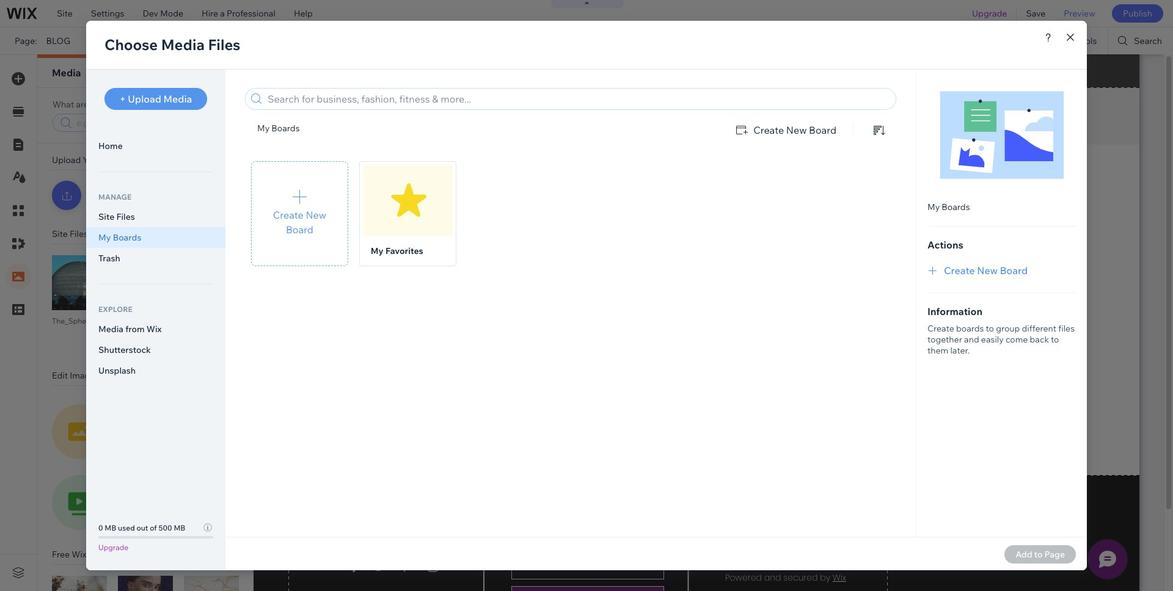 Task type: describe. For each thing, give the bounding box(es) containing it.
and
[[101, 370, 116, 381]]

search
[[1135, 35, 1163, 46]]

what are you looking for?
[[53, 99, 155, 110]]

settings
[[91, 8, 124, 19]]

hire a professional
[[202, 8, 276, 19]]

blog
[[46, 35, 70, 46]]

search button
[[1109, 28, 1174, 54]]

show more
[[123, 341, 162, 350]]

you
[[91, 99, 105, 110]]

dev
[[143, 8, 158, 19]]

publish button
[[1113, 4, 1164, 23]]

hire
[[202, 8, 218, 19]]

edit images and videos
[[52, 370, 146, 381]]

a
[[220, 8, 225, 19]]

tools button
[[1051, 28, 1109, 54]]

mode
[[160, 8, 183, 19]]

free
[[52, 550, 70, 561]]

0 vertical spatial images
[[70, 370, 99, 381]]



Task type: vqa. For each thing, say whether or not it's contained in the screenshot.
2
no



Task type: locate. For each thing, give the bounding box(es) containing it.
your
[[83, 155, 101, 166]]

dev mode
[[143, 8, 183, 19]]

save button
[[1018, 0, 1055, 27]]

site left files
[[52, 229, 68, 240]]

files
[[70, 229, 88, 240]]

e.g. business, fashion, fitness field
[[75, 117, 224, 129]]

wix
[[72, 550, 87, 561]]

site files
[[52, 229, 88, 240]]

show more button
[[115, 339, 176, 352]]

are
[[76, 99, 89, 110]]

0 vertical spatial media
[[52, 67, 81, 79]]

help
[[294, 8, 313, 19]]

publish
[[1124, 8, 1153, 19]]

1 vertical spatial site
[[52, 229, 68, 240]]

tools
[[1077, 35, 1098, 46]]

0 horizontal spatial media
[[52, 67, 81, 79]]

edit
[[52, 370, 68, 381]]

videos
[[118, 370, 146, 381]]

site up blog
[[57, 8, 73, 19]]

images
[[70, 370, 99, 381], [88, 550, 118, 561]]

preview button
[[1055, 0, 1105, 27]]

for?
[[139, 99, 155, 110]]

https://www.wix.com/mysite
[[210, 35, 322, 46]]

images left and
[[70, 370, 99, 381]]

site for site
[[57, 8, 73, 19]]

media
[[52, 67, 81, 79], [103, 155, 127, 166]]

0 vertical spatial site
[[57, 8, 73, 19]]

site for site files
[[52, 229, 68, 240]]

upgrade
[[973, 8, 1008, 19]]

what
[[53, 99, 74, 110]]

upload your media
[[52, 155, 127, 166]]

1 horizontal spatial media
[[103, 155, 127, 166]]

media up what
[[52, 67, 81, 79]]

upload
[[52, 155, 81, 166]]

site
[[57, 8, 73, 19], [52, 229, 68, 240]]

more
[[144, 341, 162, 350]]

media right your at the left of page
[[103, 155, 127, 166]]

preview
[[1065, 8, 1096, 19]]

free wix images
[[52, 550, 118, 561]]

1 vertical spatial images
[[88, 550, 118, 561]]

save
[[1027, 8, 1046, 19]]

show
[[123, 341, 143, 350]]

1 vertical spatial media
[[103, 155, 127, 166]]

looking
[[107, 99, 137, 110]]

professional
[[227, 8, 276, 19]]

images right wix
[[88, 550, 118, 561]]



